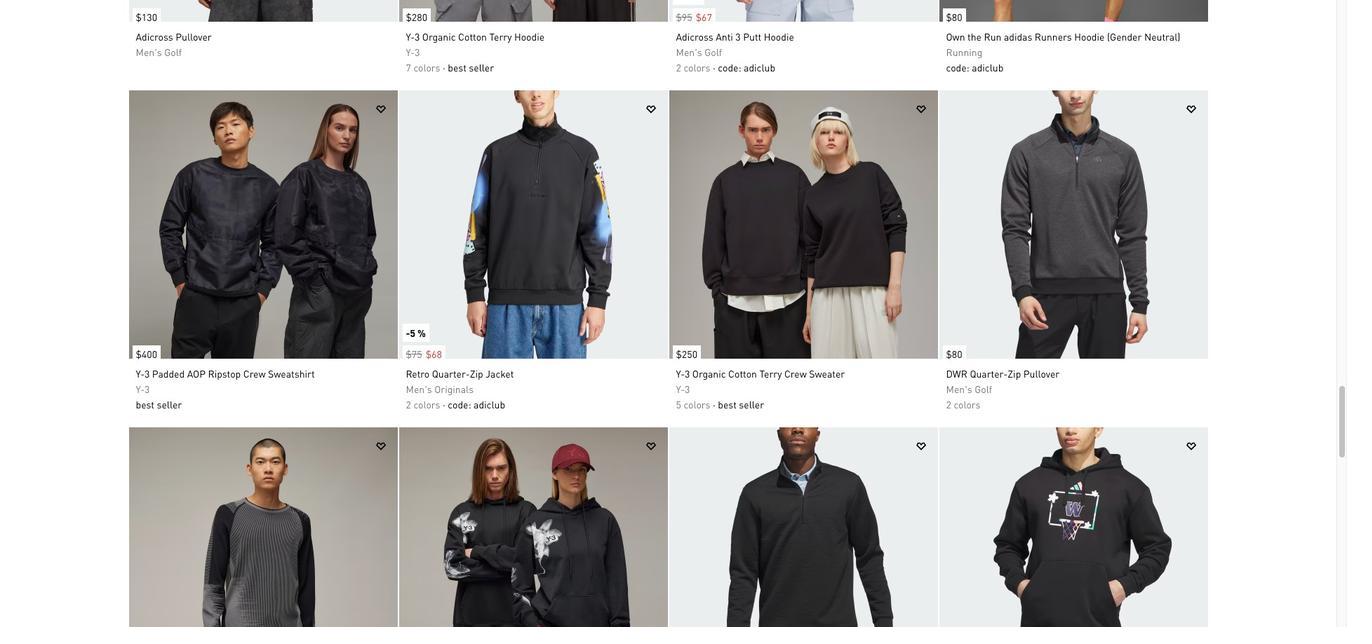 Task type: vqa. For each thing, say whether or not it's contained in the screenshot.
first Tiro from the right
no



Task type: locate. For each thing, give the bounding box(es) containing it.
adicross
[[136, 30, 173, 43], [676, 30, 713, 43]]

code: down originals
[[448, 398, 471, 411]]

0 horizontal spatial adicross
[[136, 30, 173, 43]]

$80 up dwr
[[946, 348, 962, 361]]

men's inside retro quarter-zip jacket men's originals 2 colors · code: adiclub
[[406, 383, 432, 396]]

hoodie
[[514, 30, 545, 43], [764, 30, 794, 43], [1074, 30, 1105, 43]]

adiclub down putt
[[744, 61, 775, 74]]

pullover
[[176, 30, 212, 43], [1023, 368, 1060, 380]]

putt
[[743, 30, 761, 43]]

y-3 padded aop ripstop crew sweatshirt y-3 best seller
[[136, 368, 315, 411]]

0 vertical spatial men's golf black dwr quarter-zip pullover image
[[939, 91, 1208, 359]]

cotton inside y-3 organic cotton terry crew sweater y-3 5 colors · best seller
[[728, 368, 757, 380]]

· inside the adicross anti 3 putt hoodie men's golf 2 colors · code: adiclub
[[713, 61, 715, 74]]

colors
[[413, 61, 440, 74], [684, 61, 710, 74], [413, 398, 440, 411], [684, 398, 710, 411], [954, 398, 980, 411]]

golf
[[164, 46, 182, 58], [705, 46, 722, 58], [975, 383, 992, 396]]

2 horizontal spatial hoodie
[[1074, 30, 1105, 43]]

code: inside retro quarter-zip jacket men's originals 2 colors · code: adiclub
[[448, 398, 471, 411]]

· inside y-3 organic cotton terry hoodie y-3 7 colors · best seller
[[443, 61, 445, 74]]

2 down retro in the left of the page
[[406, 398, 411, 411]]

zip for pullover
[[1008, 368, 1021, 380]]

terry inside y-3 organic cotton terry crew sweater y-3 5 colors · best seller
[[759, 368, 782, 380]]

men's inside the adicross anti 3 putt hoodie men's golf 2 colors · code: adiclub
[[676, 46, 702, 58]]

$400 link
[[129, 339, 161, 363]]

men's originals black retro quarter-zip jacket image
[[399, 91, 668, 359]]

code: for own the run adidas runners hoodie (gender neutral) running code: adiclub
[[946, 61, 969, 74]]

1 vertical spatial $80 link
[[939, 339, 966, 363]]

hoodie for own the run adidas runners hoodie (gender neutral)
[[1074, 30, 1105, 43]]

cotton
[[458, 30, 487, 43], [728, 368, 757, 380]]

2 inside dwr quarter-zip pullover men's golf 2 colors
[[946, 398, 951, 411]]

5
[[410, 327, 415, 340], [676, 398, 681, 411]]

1 horizontal spatial zip
[[1008, 368, 1021, 380]]

2 horizontal spatial best
[[718, 398, 737, 411]]

quarter- right dwr
[[970, 368, 1008, 380]]

0 vertical spatial organic
[[422, 30, 456, 43]]

running black own the run adidas runners hoodie (gender neutral) image
[[939, 0, 1208, 22]]

crew left sweater
[[784, 368, 807, 380]]

1 vertical spatial $80
[[946, 348, 962, 361]]

organic down $280
[[422, 30, 456, 43]]

retro quarter-zip jacket men's originals 2 colors · code: adiclub
[[406, 368, 514, 411]]

best inside y-3 padded aop ripstop crew sweatshirt y-3 best seller
[[136, 398, 154, 411]]

terry down y-3 black y-3 organic cotton terry hoodie image
[[489, 30, 512, 43]]

1 horizontal spatial code:
[[718, 61, 741, 74]]

code: inside own the run adidas runners hoodie (gender neutral) running code: adiclub
[[946, 61, 969, 74]]

adicross inside the adicross anti 3 putt hoodie men's golf 2 colors · code: adiclub
[[676, 30, 713, 43]]

code: down the running
[[946, 61, 969, 74]]

0 horizontal spatial seller
[[157, 398, 182, 411]]

$95 $67
[[676, 11, 712, 23]]

0 vertical spatial cotton
[[458, 30, 487, 43]]

adicross down '$130' in the left top of the page
[[136, 30, 173, 43]]

code: inside the adicross anti 3 putt hoodie men's golf 2 colors · code: adiclub
[[718, 61, 741, 74]]

$280 link
[[399, 1, 431, 25]]

organic inside y-3 organic cotton terry crew sweater y-3 5 colors · best seller
[[692, 368, 726, 380]]

1 horizontal spatial hoodie
[[764, 30, 794, 43]]

y-3 organic cotton terry hoodie y-3 7 colors · best seller
[[406, 30, 545, 74]]

0 horizontal spatial adiclub
[[474, 398, 505, 411]]

adiclub inside the adicross anti 3 putt hoodie men's golf 2 colors · code: adiclub
[[744, 61, 775, 74]]

$80 for 1st $80 link from the bottom
[[946, 348, 962, 361]]

colors down dwr
[[954, 398, 980, 411]]

2 $80 from the top
[[946, 348, 962, 361]]

2 crew from the left
[[784, 368, 807, 380]]

jacket
[[486, 368, 514, 380]]

y-
[[406, 30, 415, 43], [406, 46, 415, 58], [136, 368, 144, 380], [676, 368, 685, 380], [136, 383, 144, 396], [676, 383, 685, 396]]

0 vertical spatial $80
[[946, 11, 962, 23]]

terry inside y-3 organic cotton terry hoodie y-3 7 colors · best seller
[[489, 30, 512, 43]]

colors inside the adicross anti 3 putt hoodie men's golf 2 colors · code: adiclub
[[684, 61, 710, 74]]

$80
[[946, 11, 962, 23], [946, 348, 962, 361]]

adicross for adicross pullover men's golf
[[136, 30, 173, 43]]

1 $80 from the top
[[946, 11, 962, 23]]

organic
[[422, 30, 456, 43], [692, 368, 726, 380]]

2 hoodie from the left
[[764, 30, 794, 43]]

0 horizontal spatial zip
[[470, 368, 483, 380]]

zip left jacket
[[470, 368, 483, 380]]

colors down $95 $67 on the right top
[[684, 61, 710, 74]]

2 inside retro quarter-zip jacket men's originals 2 colors · code: adiclub
[[406, 398, 411, 411]]

hoodie inside y-3 organic cotton terry hoodie y-3 7 colors · best seller
[[514, 30, 545, 43]]

best
[[448, 61, 466, 74], [136, 398, 154, 411], [718, 398, 737, 411]]

code:
[[718, 61, 741, 74], [946, 61, 969, 74], [448, 398, 471, 411]]

adiclub down the running
[[972, 61, 1003, 74]]

2 adicross from the left
[[676, 30, 713, 43]]

5 left %
[[410, 327, 415, 340]]

y-3 black y-3 graphic french terry hoodie image
[[399, 428, 668, 628]]

2 horizontal spatial 2
[[946, 398, 951, 411]]

0 vertical spatial pullover
[[176, 30, 212, 43]]

0 horizontal spatial terry
[[489, 30, 512, 43]]

$80 link up dwr
[[939, 339, 966, 363]]

1 horizontal spatial organic
[[692, 368, 726, 380]]

0 horizontal spatial golf
[[164, 46, 182, 58]]

y-3 black y-3 organic cotton terry hoodie image
[[399, 0, 668, 22]]

1 horizontal spatial 5
[[676, 398, 681, 411]]

1 horizontal spatial best
[[448, 61, 466, 74]]

$130 link
[[129, 1, 161, 25]]

1 horizontal spatial golf
[[705, 46, 722, 58]]

hoodie right putt
[[764, 30, 794, 43]]

adiclub inside own the run adidas runners hoodie (gender neutral) running code: adiclub
[[972, 61, 1003, 74]]

2 down dwr
[[946, 398, 951, 411]]

seller inside y-3 organic cotton terry crew sweater y-3 5 colors · best seller
[[739, 398, 764, 411]]

1 horizontal spatial crew
[[784, 368, 807, 380]]

1 horizontal spatial men's golf black dwr quarter-zip pullover image
[[939, 91, 1208, 359]]

adicross pullover men's golf
[[136, 30, 212, 58]]

3 hoodie from the left
[[1074, 30, 1105, 43]]

quarter- up originals
[[432, 368, 470, 380]]

quarter-
[[432, 368, 470, 380], [970, 368, 1008, 380]]

2 horizontal spatial adiclub
[[972, 61, 1003, 74]]

terry for crew
[[759, 368, 782, 380]]

organic down $250
[[692, 368, 726, 380]]

1 zip from the left
[[470, 368, 483, 380]]

$250
[[676, 348, 697, 361]]

2
[[676, 61, 681, 74], [406, 398, 411, 411], [946, 398, 951, 411]]

hoodie down the running black own the run adidas runners hoodie (gender neutral) image
[[1074, 30, 1105, 43]]

crew inside y-3 padded aop ripstop crew sweatshirt y-3 best seller
[[243, 368, 266, 380]]

0 horizontal spatial crew
[[243, 368, 266, 380]]

5 down $250
[[676, 398, 681, 411]]

men's down '$130' in the left top of the page
[[136, 46, 162, 58]]

2 horizontal spatial golf
[[975, 383, 992, 396]]

%
[[418, 327, 426, 340]]

y-3 black y-3 organic cotton terry crew sweater image
[[669, 91, 938, 359]]

1 hoodie from the left
[[514, 30, 545, 43]]

men's inside adicross pullover men's golf
[[136, 46, 162, 58]]

0 horizontal spatial hoodie
[[514, 30, 545, 43]]

7
[[406, 61, 411, 74]]

men's down dwr
[[946, 383, 972, 396]]

colors down $250
[[684, 398, 710, 411]]

colors down originals
[[413, 398, 440, 411]]

zip inside retro quarter-zip jacket men's originals 2 colors · code: adiclub
[[470, 368, 483, 380]]

$80 up own
[[946, 11, 962, 23]]

adiclub
[[744, 61, 775, 74], [972, 61, 1003, 74], [474, 398, 505, 411]]

adiclub inside retro quarter-zip jacket men's originals 2 colors · code: adiclub
[[474, 398, 505, 411]]

zip inside dwr quarter-zip pullover men's golf 2 colors
[[1008, 368, 1021, 380]]

1 crew from the left
[[243, 368, 266, 380]]

$80 link up own
[[939, 1, 966, 25]]

0 horizontal spatial code:
[[448, 398, 471, 411]]

men's golf black adicross anti 3 putt hoodie image
[[669, 0, 938, 22]]

adicross inside adicross pullover men's golf
[[136, 30, 173, 43]]

0 horizontal spatial 5
[[410, 327, 415, 340]]

1 vertical spatial pullover
[[1023, 368, 1060, 380]]

0 vertical spatial $80 link
[[939, 1, 966, 25]]

0 horizontal spatial 2
[[406, 398, 411, 411]]

zip right dwr
[[1008, 368, 1021, 380]]

crew inside y-3 organic cotton terry crew sweater y-3 5 colors · best seller
[[784, 368, 807, 380]]

2 horizontal spatial code:
[[946, 61, 969, 74]]

crew right ripstop
[[243, 368, 266, 380]]

1 horizontal spatial quarter-
[[970, 368, 1008, 380]]

3 inside the adicross anti 3 putt hoodie men's golf 2 colors · code: adiclub
[[735, 30, 741, 43]]

0 horizontal spatial organic
[[422, 30, 456, 43]]

adiclub down jacket
[[474, 398, 505, 411]]

3
[[415, 30, 420, 43], [735, 30, 741, 43], [415, 46, 420, 58], [144, 368, 150, 380], [685, 368, 690, 380], [144, 383, 150, 396], [685, 383, 690, 396]]

zip
[[470, 368, 483, 380], [1008, 368, 1021, 380]]

1 vertical spatial cotton
[[728, 368, 757, 380]]

0 horizontal spatial pullover
[[176, 30, 212, 43]]

1 horizontal spatial pullover
[[1023, 368, 1060, 380]]

quarter- inside retro quarter-zip jacket men's originals 2 colors · code: adiclub
[[432, 368, 470, 380]]

organic inside y-3 organic cotton terry hoodie y-3 7 colors · best seller
[[422, 30, 456, 43]]

0 vertical spatial terry
[[489, 30, 512, 43]]

·
[[443, 61, 445, 74], [713, 61, 715, 74], [443, 398, 445, 411], [713, 398, 715, 411]]

2 zip from the left
[[1008, 368, 1021, 380]]

men's golf black dwr quarter-zip pullover image
[[939, 91, 1208, 359], [669, 428, 938, 628]]

seller
[[469, 61, 494, 74], [157, 398, 182, 411], [739, 398, 764, 411]]

terry left sweater
[[759, 368, 782, 380]]

$80 link
[[939, 1, 966, 25], [939, 339, 966, 363]]

hoodie for y-3 organic cotton terry hoodie
[[514, 30, 545, 43]]

1 horizontal spatial 2
[[676, 61, 681, 74]]

crew
[[243, 368, 266, 380], [784, 368, 807, 380]]

hoodie down y-3 black y-3 organic cotton terry hoodie image
[[514, 30, 545, 43]]

running
[[946, 46, 982, 58]]

0 horizontal spatial cotton
[[458, 30, 487, 43]]

1 horizontal spatial terry
[[759, 368, 782, 380]]

cotton for best
[[728, 368, 757, 380]]

2 quarter- from the left
[[970, 368, 1008, 380]]

terry
[[489, 30, 512, 43], [759, 368, 782, 380]]

2 down $95
[[676, 61, 681, 74]]

cotton inside y-3 organic cotton terry hoodie y-3 7 colors · best seller
[[458, 30, 487, 43]]

1 horizontal spatial seller
[[469, 61, 494, 74]]

$400
[[136, 348, 157, 361]]

1 quarter- from the left
[[432, 368, 470, 380]]

1 vertical spatial organic
[[692, 368, 726, 380]]

1 horizontal spatial adiclub
[[744, 61, 775, 74]]

0 horizontal spatial best
[[136, 398, 154, 411]]

code: for retro quarter-zip jacket men's originals 2 colors · code: adiclub
[[448, 398, 471, 411]]

retro
[[406, 368, 430, 380]]

own
[[946, 30, 965, 43]]

1 vertical spatial 5
[[676, 398, 681, 411]]

1 adicross from the left
[[136, 30, 173, 43]]

adicross down $95 $67 on the right top
[[676, 30, 713, 43]]

1 vertical spatial terry
[[759, 368, 782, 380]]

men's down $95 $67 on the right top
[[676, 46, 702, 58]]

colors right 7
[[413, 61, 440, 74]]

5 inside y-3 organic cotton terry crew sweater y-3 5 colors · best seller
[[676, 398, 681, 411]]

code: down anti
[[718, 61, 741, 74]]

padded
[[152, 368, 185, 380]]

men's inside dwr quarter-zip pullover men's golf 2 colors
[[946, 383, 972, 396]]

men's
[[136, 46, 162, 58], [676, 46, 702, 58], [406, 383, 432, 396], [946, 383, 972, 396]]

-
[[406, 327, 410, 340]]

colors inside y-3 organic cotton terry crew sweater y-3 5 colors · best seller
[[684, 398, 710, 411]]

quarter- inside dwr quarter-zip pullover men's golf 2 colors
[[970, 368, 1008, 380]]

sweater
[[809, 368, 845, 380]]

2 horizontal spatial seller
[[739, 398, 764, 411]]

1 horizontal spatial adicross
[[676, 30, 713, 43]]

2 inside the adicross anti 3 putt hoodie men's golf 2 colors · code: adiclub
[[676, 61, 681, 74]]

hoodie inside own the run adidas runners hoodie (gender neutral) running code: adiclub
[[1074, 30, 1105, 43]]

sweatshirt
[[268, 368, 315, 380]]

adiclub for retro quarter-zip jacket men's originals 2 colors · code: adiclub
[[474, 398, 505, 411]]

pullover inside dwr quarter-zip pullover men's golf 2 colors
[[1023, 368, 1060, 380]]

1 horizontal spatial cotton
[[728, 368, 757, 380]]

the
[[968, 30, 982, 43]]

0 horizontal spatial quarter-
[[432, 368, 470, 380]]

colors inside dwr quarter-zip pullover men's golf 2 colors
[[954, 398, 980, 411]]

men's down retro in the left of the page
[[406, 383, 432, 396]]

1 vertical spatial men's golf black dwr quarter-zip pullover image
[[669, 428, 938, 628]]



Task type: describe. For each thing, give the bounding box(es) containing it.
2 $80 link from the top
[[939, 339, 966, 363]]

dwr
[[946, 368, 967, 380]]

$95
[[676, 11, 692, 23]]

y-3 organic cotton terry crew sweater y-3 5 colors · best seller
[[676, 368, 845, 411]]

pullover inside adicross pullover men's golf
[[176, 30, 212, 43]]

adidas
[[1004, 30, 1032, 43]]

best inside y-3 organic cotton terry hoodie y-3 7 colors · best seller
[[448, 61, 466, 74]]

(gender
[[1107, 30, 1142, 43]]

organic for y-
[[692, 368, 726, 380]]

$80 for 2nd $80 link from the bottom of the page
[[946, 11, 962, 23]]

seller inside y-3 organic cotton terry hoodie y-3 7 colors · best seller
[[469, 61, 494, 74]]

· inside y-3 organic cotton terry crew sweater y-3 5 colors · best seller
[[713, 398, 715, 411]]

golf inside adicross pullover men's golf
[[164, 46, 182, 58]]

y-3 black y-3 padded aop ripstop crew sweatshirt image
[[129, 91, 397, 359]]

zip for jacket
[[470, 368, 483, 380]]

$280
[[406, 11, 427, 23]]

organic for 3
[[422, 30, 456, 43]]

$130
[[136, 11, 157, 23]]

1 $80 link from the top
[[939, 1, 966, 25]]

adiclub for own the run adidas runners hoodie (gender neutral) running code: adiclub
[[972, 61, 1003, 74]]

crew for terry
[[784, 368, 807, 380]]

best inside y-3 organic cotton terry crew sweater y-3 5 colors · best seller
[[718, 398, 737, 411]]

0 vertical spatial 5
[[410, 327, 415, 340]]

own the run adidas runners hoodie (gender neutral) running code: adiclub
[[946, 30, 1180, 74]]

ripstop
[[208, 368, 241, 380]]

colors inside y-3 organic cotton terry hoodie y-3 7 colors · best seller
[[413, 61, 440, 74]]

run
[[984, 30, 1001, 43]]

· inside retro quarter-zip jacket men's originals 2 colors · code: adiclub
[[443, 398, 445, 411]]

2 for dwr quarter-zip pullover men's golf 2 colors
[[946, 398, 951, 411]]

seller inside y-3 padded aop ripstop crew sweatshirt y-3 best seller
[[157, 398, 182, 411]]

men's golf black adicross pullover image
[[129, 0, 397, 22]]

adicross anti 3 putt hoodie men's golf 2 colors · code: adiclub
[[676, 30, 794, 74]]

dwr quarter-zip pullover men's golf 2 colors
[[946, 368, 1060, 411]]

0 horizontal spatial men's golf black dwr quarter-zip pullover image
[[669, 428, 938, 628]]

golf inside dwr quarter-zip pullover men's golf 2 colors
[[975, 383, 992, 396]]

colors inside retro quarter-zip jacket men's originals 2 colors · code: adiclub
[[413, 398, 440, 411]]

golf inside the adicross anti 3 putt hoodie men's golf 2 colors · code: adiclub
[[705, 46, 722, 58]]

2 for retro quarter-zip jacket men's originals 2 colors · code: adiclub
[[406, 398, 411, 411]]

$75 $68
[[406, 348, 442, 361]]

$75
[[406, 348, 422, 361]]

-5 %
[[406, 327, 426, 340]]

aop
[[187, 368, 206, 380]]

quarter- for originals
[[432, 368, 470, 380]]

runners
[[1035, 30, 1072, 43]]

quarter- for golf
[[970, 368, 1008, 380]]

$68
[[426, 348, 442, 361]]

anti
[[716, 30, 733, 43]]

hoodie inside the adicross anti 3 putt hoodie men's golf 2 colors · code: adiclub
[[764, 30, 794, 43]]

neutral)
[[1144, 30, 1180, 43]]

men's y-3 black y-3 logo knit sweater image
[[129, 428, 397, 628]]

$250 link
[[669, 339, 701, 363]]

men's basketball black huskies fleece hoodie image
[[939, 428, 1208, 628]]

adicross for adicross anti 3 putt hoodie men's golf 2 colors · code: adiclub
[[676, 30, 713, 43]]

originals
[[434, 383, 474, 396]]

$67
[[696, 11, 712, 23]]

crew for ripstop
[[243, 368, 266, 380]]

cotton for seller
[[458, 30, 487, 43]]

terry for hoodie
[[489, 30, 512, 43]]



